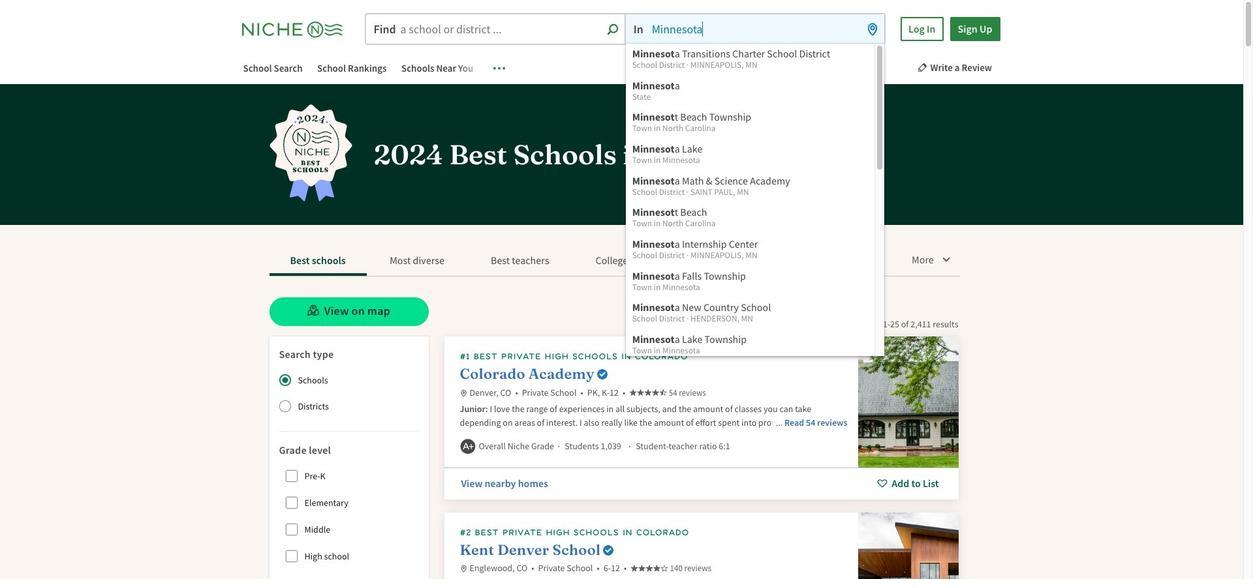 Task type: locate. For each thing, give the bounding box(es) containing it.
address image inside the kent denver school element
[[460, 566, 467, 573]]

a school or district ... text field
[[366, 14, 624, 44]]

0 vertical spatial address image
[[460, 390, 467, 397]]

0 vertical spatial group
[[272, 367, 419, 420]]

best schools, current element
[[269, 249, 367, 276]]

a district or a location ... text field
[[626, 14, 884, 44]]

kent denver school element
[[444, 513, 958, 580]]

1 vertical spatial address image
[[460, 566, 467, 573]]

niche home image
[[242, 18, 353, 40]]

address image
[[460, 390, 467, 397], [460, 566, 467, 573]]

group
[[272, 367, 419, 420], [278, 463, 419, 570]]

1 address image from the top
[[460, 390, 467, 397]]

2 address image from the top
[[460, 566, 467, 573]]



Task type: describe. For each thing, give the bounding box(es) containing it.
search filter controls element
[[269, 337, 428, 580]]

colorado academy element
[[444, 337, 958, 500]]

arrow down image
[[941, 254, 952, 264]]

1 vertical spatial group
[[278, 463, 419, 570]]

address image inside colorado academy element
[[460, 390, 467, 397]]

pencil image
[[917, 63, 927, 72]]

meatball image
[[493, 62, 505, 74]]

banner links element
[[230, 60, 510, 78]]



Task type: vqa. For each thing, say whether or not it's contained in the screenshot.
Community. Nested Checkbox 1 Of 3. Controlled By 2-Year Above Icon
no



